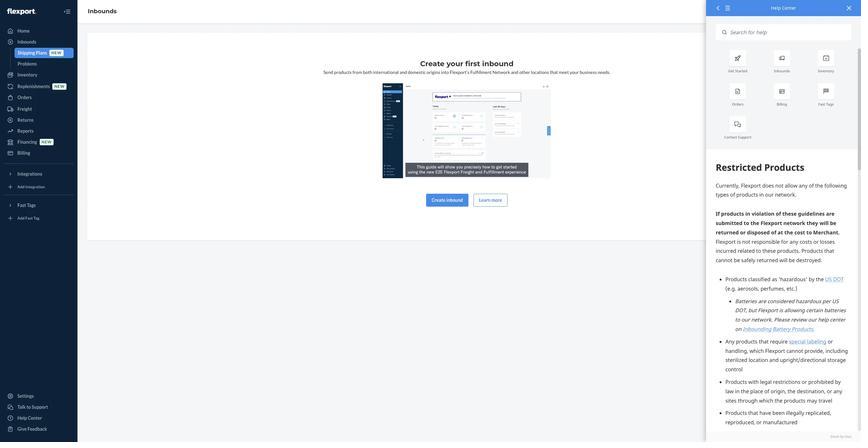 Task type: describe. For each thing, give the bounding box(es) containing it.
create inbound
[[432, 197, 463, 203]]

2 horizontal spatial inbounds
[[774, 69, 790, 73]]

create for your
[[420, 59, 445, 68]]

origins
[[427, 69, 440, 75]]

1 horizontal spatial your
[[570, 69, 579, 75]]

add integration link
[[4, 182, 74, 192]]

other
[[519, 69, 530, 75]]

inventory link
[[4, 70, 74, 80]]

1 and from the left
[[400, 69, 407, 75]]

give
[[17, 426, 27, 432]]

inbound inside the create your first inbound send products from both international and domestic origins into flexport's fulfillment network and other locations that meet your business needs.
[[482, 59, 514, 68]]

add fast tag
[[17, 216, 39, 221]]

add for add integration
[[17, 185, 25, 189]]

create your first inbound send products from both international and domestic origins into flexport's fulfillment network and other locations that meet your business needs.
[[324, 59, 611, 75]]

get started
[[729, 69, 748, 73]]

elevio by dixa
[[831, 434, 852, 439]]

both
[[363, 69, 372, 75]]

freight link
[[4, 104, 74, 114]]

contact
[[725, 135, 737, 140]]

orders link
[[4, 92, 74, 103]]

financing
[[17, 139, 37, 145]]

1 vertical spatial inbounds link
[[4, 37, 74, 47]]

first
[[466, 59, 480, 68]]

reports
[[17, 128, 34, 134]]

by
[[841, 434, 844, 439]]

returns
[[17, 117, 34, 123]]

learn more button
[[474, 194, 508, 207]]

close navigation image
[[63, 8, 71, 16]]

new for financing
[[42, 140, 52, 145]]

talk
[[17, 404, 26, 410]]

integrations button
[[4, 169, 74, 179]]

send
[[324, 69, 333, 75]]

0 horizontal spatial help center
[[17, 415, 42, 421]]

products
[[334, 69, 352, 75]]

1 horizontal spatial inbounds link
[[88, 8, 117, 15]]

contact support
[[725, 135, 752, 140]]

0 vertical spatial help
[[771, 5, 781, 11]]

inbound inside button
[[447, 197, 463, 203]]

fast inside fast tags dropdown button
[[17, 203, 26, 208]]

shipping
[[18, 50, 35, 56]]

give feedback
[[17, 426, 47, 432]]

more
[[492, 197, 502, 203]]

needs.
[[598, 69, 611, 75]]

Search search field
[[727, 24, 852, 41]]

1 horizontal spatial center
[[782, 5, 797, 11]]

new for replenishments
[[54, 84, 65, 89]]

into
[[441, 69, 449, 75]]

0 horizontal spatial inventory
[[17, 72, 37, 78]]

get
[[729, 69, 735, 73]]

video element
[[383, 83, 551, 178]]

2 and from the left
[[511, 69, 519, 75]]

integrations
[[17, 171, 42, 177]]

elevio by dixa link
[[716, 434, 852, 439]]

1 vertical spatial inbounds
[[17, 39, 36, 45]]

flexport's
[[450, 69, 470, 75]]

fast tags button
[[4, 200, 74, 211]]



Task type: vqa. For each thing, say whether or not it's contained in the screenshot.
Billing - Credits Report
no



Task type: locate. For each thing, give the bounding box(es) containing it.
inbound
[[482, 59, 514, 68], [447, 197, 463, 203]]

center down talk to support
[[28, 415, 42, 421]]

talk to support button
[[4, 402, 74, 412]]

0 horizontal spatial support
[[32, 404, 48, 410]]

1 add from the top
[[17, 185, 25, 189]]

1 horizontal spatial billing
[[777, 102, 787, 106]]

1 vertical spatial billing
[[17, 150, 30, 156]]

add for add fast tag
[[17, 216, 25, 221]]

settings link
[[4, 391, 74, 401]]

create
[[420, 59, 445, 68], [432, 197, 446, 203]]

1 vertical spatial help
[[17, 415, 27, 421]]

reports link
[[4, 126, 74, 136]]

to
[[27, 404, 31, 410]]

locations
[[531, 69, 549, 75]]

help up give on the bottom left
[[17, 415, 27, 421]]

give feedback button
[[4, 424, 74, 434]]

billing
[[777, 102, 787, 106], [17, 150, 30, 156]]

create inside the create your first inbound send products from both international and domestic origins into flexport's fulfillment network and other locations that meet your business needs.
[[420, 59, 445, 68]]

feedback
[[28, 426, 47, 432]]

0 vertical spatial inbound
[[482, 59, 514, 68]]

2 add from the top
[[17, 216, 25, 221]]

1 horizontal spatial support
[[738, 135, 752, 140]]

learn more
[[479, 197, 502, 203]]

0 horizontal spatial inbounds
[[17, 39, 36, 45]]

started
[[735, 69, 748, 73]]

problems
[[18, 61, 37, 67]]

integration
[[25, 185, 45, 189]]

support inside button
[[32, 404, 48, 410]]

0 horizontal spatial orders
[[17, 95, 32, 100]]

business
[[580, 69, 597, 75]]

0 vertical spatial add
[[17, 185, 25, 189]]

fast tags inside dropdown button
[[17, 203, 36, 208]]

2 vertical spatial new
[[42, 140, 52, 145]]

new right plans
[[51, 51, 62, 55]]

1 horizontal spatial inventory
[[818, 69, 834, 73]]

returns link
[[4, 115, 74, 125]]

inbound up the network
[[482, 59, 514, 68]]

0 horizontal spatial tags
[[27, 203, 36, 208]]

0 vertical spatial help center
[[771, 5, 797, 11]]

create inside button
[[432, 197, 446, 203]]

support right 'contact'
[[738, 135, 752, 140]]

create for inbound
[[432, 197, 446, 203]]

1 vertical spatial fast tags
[[17, 203, 36, 208]]

inbounds
[[88, 8, 117, 15], [17, 39, 36, 45], [774, 69, 790, 73]]

2 vertical spatial fast
[[25, 216, 33, 221]]

inbounds link
[[88, 8, 117, 15], [4, 37, 74, 47]]

0 horizontal spatial inbound
[[447, 197, 463, 203]]

1 vertical spatial support
[[32, 404, 48, 410]]

inbound left learn
[[447, 197, 463, 203]]

international
[[373, 69, 399, 75]]

billing link
[[4, 148, 74, 158]]

support
[[738, 135, 752, 140], [32, 404, 48, 410]]

add integration
[[17, 185, 45, 189]]

center up search search box
[[782, 5, 797, 11]]

1 horizontal spatial inbound
[[482, 59, 514, 68]]

and left domestic
[[400, 69, 407, 75]]

0 horizontal spatial inbounds link
[[4, 37, 74, 47]]

your up flexport's
[[447, 59, 464, 68]]

settings
[[17, 393, 34, 399]]

that
[[550, 69, 558, 75]]

plans
[[36, 50, 47, 56]]

1 vertical spatial tags
[[27, 203, 36, 208]]

1 horizontal spatial help
[[771, 5, 781, 11]]

0 horizontal spatial help
[[17, 415, 27, 421]]

1 vertical spatial orders
[[732, 102, 744, 106]]

0 vertical spatial inbounds link
[[88, 8, 117, 15]]

create inbound button
[[426, 194, 469, 207]]

problems link
[[14, 59, 74, 69]]

fast
[[819, 102, 826, 106], [17, 203, 26, 208], [25, 216, 33, 221]]

talk to support
[[17, 404, 48, 410]]

0 vertical spatial create
[[420, 59, 445, 68]]

orders
[[17, 95, 32, 100], [732, 102, 744, 106]]

0 horizontal spatial billing
[[17, 150, 30, 156]]

support down settings link
[[32, 404, 48, 410]]

help up search search box
[[771, 5, 781, 11]]

network
[[493, 69, 510, 75]]

fast tags
[[819, 102, 834, 106], [17, 203, 36, 208]]

new down reports link
[[42, 140, 52, 145]]

your right the meet
[[570, 69, 579, 75]]

1 horizontal spatial orders
[[732, 102, 744, 106]]

dixa
[[845, 434, 852, 439]]

from
[[353, 69, 362, 75]]

center
[[782, 5, 797, 11], [28, 415, 42, 421]]

replenishments
[[17, 84, 50, 89]]

new for shipping plans
[[51, 51, 62, 55]]

help center link
[[4, 413, 74, 423]]

fulfillment
[[471, 69, 492, 75]]

1 horizontal spatial inbounds
[[88, 8, 117, 15]]

1 horizontal spatial help center
[[771, 5, 797, 11]]

1 vertical spatial center
[[28, 415, 42, 421]]

1 horizontal spatial tags
[[826, 102, 834, 106]]

home link
[[4, 26, 74, 36]]

0 horizontal spatial and
[[400, 69, 407, 75]]

help center
[[771, 5, 797, 11], [17, 415, 42, 421]]

add
[[17, 185, 25, 189], [17, 216, 25, 221]]

0 vertical spatial orders
[[17, 95, 32, 100]]

your
[[447, 59, 464, 68], [570, 69, 579, 75]]

0 vertical spatial center
[[782, 5, 797, 11]]

home
[[17, 28, 30, 34]]

freight
[[17, 106, 32, 112]]

0 horizontal spatial fast tags
[[17, 203, 36, 208]]

inventory
[[818, 69, 834, 73], [17, 72, 37, 78]]

tag
[[34, 216, 39, 221]]

0 vertical spatial inbounds
[[88, 8, 117, 15]]

1 vertical spatial new
[[54, 84, 65, 89]]

new up orders link
[[54, 84, 65, 89]]

add left integration
[[17, 185, 25, 189]]

0 vertical spatial tags
[[826, 102, 834, 106]]

fast inside the add fast tag link
[[25, 216, 33, 221]]

0 vertical spatial fast
[[819, 102, 826, 106]]

tags
[[826, 102, 834, 106], [27, 203, 36, 208]]

add left tag
[[17, 216, 25, 221]]

0 vertical spatial billing
[[777, 102, 787, 106]]

add fast tag link
[[4, 213, 74, 224]]

learn
[[479, 197, 491, 203]]

0 vertical spatial new
[[51, 51, 62, 55]]

1 vertical spatial fast
[[17, 203, 26, 208]]

tags inside dropdown button
[[27, 203, 36, 208]]

0 vertical spatial fast tags
[[819, 102, 834, 106]]

domestic
[[408, 69, 426, 75]]

shipping plans
[[18, 50, 47, 56]]

1 vertical spatial help center
[[17, 415, 42, 421]]

2 vertical spatial inbounds
[[774, 69, 790, 73]]

1 horizontal spatial fast tags
[[819, 102, 834, 106]]

0 vertical spatial support
[[738, 135, 752, 140]]

meet
[[559, 69, 569, 75]]

0 horizontal spatial center
[[28, 415, 42, 421]]

and left other at the top
[[511, 69, 519, 75]]

1 vertical spatial add
[[17, 216, 25, 221]]

1 vertical spatial create
[[432, 197, 446, 203]]

help center up search search box
[[771, 5, 797, 11]]

0 vertical spatial your
[[447, 59, 464, 68]]

0 horizontal spatial your
[[447, 59, 464, 68]]

new
[[51, 51, 62, 55], [54, 84, 65, 89], [42, 140, 52, 145]]

flexport logo image
[[7, 8, 36, 15]]

and
[[400, 69, 407, 75], [511, 69, 519, 75]]

1 vertical spatial your
[[570, 69, 579, 75]]

help
[[771, 5, 781, 11], [17, 415, 27, 421]]

1 vertical spatial inbound
[[447, 197, 463, 203]]

1 horizontal spatial and
[[511, 69, 519, 75]]

help center down 'to'
[[17, 415, 42, 421]]

elevio
[[831, 434, 840, 439]]



